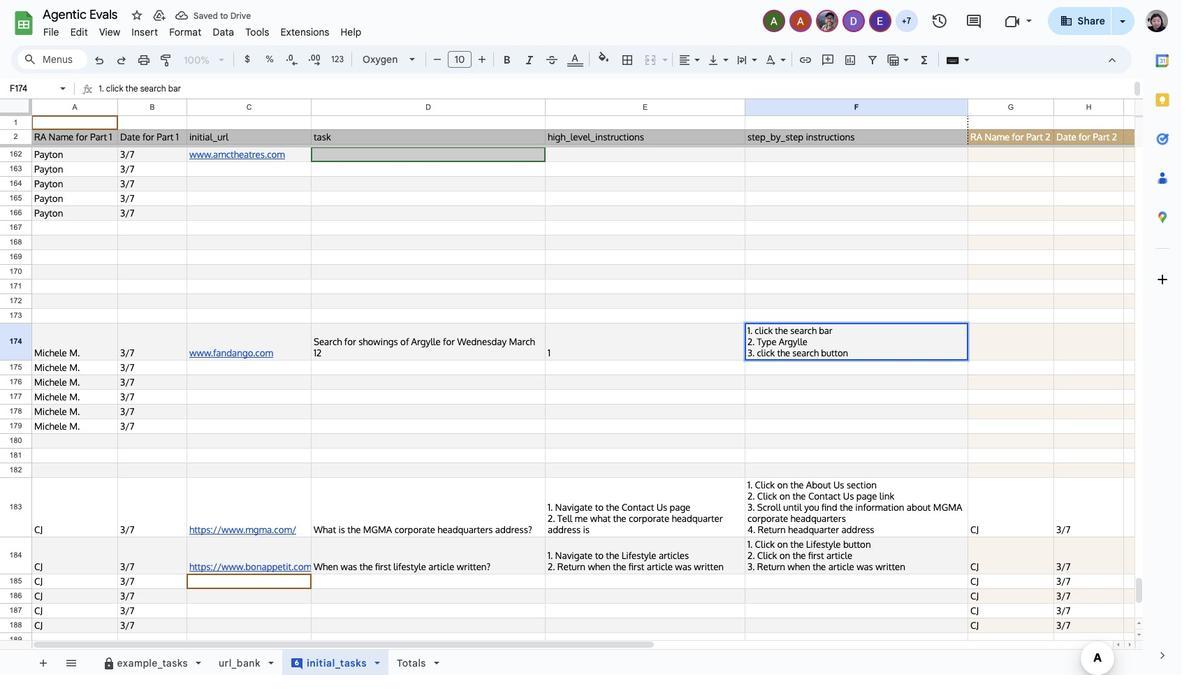 Task type: vqa. For each thing, say whether or not it's contained in the screenshot.
example_tasks popup button
yes



Task type: describe. For each thing, give the bounding box(es) containing it.
url_bank
[[219, 657, 261, 670]]

Zoom field
[[178, 50, 231, 71]]

saved to drive
[[194, 10, 251, 21]]

menu bar inside menu bar banner
[[38, 18, 367, 41]]

2. for f174 field
[[748, 336, 755, 347]]

$
[[245, 53, 250, 65]]

dylan oquin image
[[844, 11, 864, 31]]

Font size text field
[[449, 51, 471, 68]]

Star checkbox
[[101, 0, 159, 51]]

3 toolbar from the left
[[463, 650, 466, 675]]

view
[[99, 26, 120, 38]]

file menu item
[[38, 24, 65, 41]]

functions image
[[917, 50, 933, 69]]

123 button
[[326, 49, 349, 70]]

type for 1. click the search bar 2. type argylle 3. click the search button text field
[[107, 99, 125, 110]]

menu bar banner
[[0, 0, 1183, 675]]

help
[[341, 26, 362, 38]]

1. click the search bar 2. Type Argylle 3. click the search button text field
[[99, 80, 1132, 126]]

help menu item
[[335, 24, 367, 41]]

argylle for f174 field
[[779, 336, 808, 347]]

name box (⌘ + j) element
[[4, 80, 70, 97]]

123
[[331, 54, 344, 64]]

fill color image
[[596, 50, 612, 66]]

edit menu item
[[65, 24, 94, 41]]

Rename text field
[[38, 6, 126, 22]]

insert
[[132, 26, 158, 38]]

ashley tran image
[[791, 11, 810, 31]]

insert menu item
[[126, 24, 164, 41]]

Font size field
[[448, 51, 477, 68]]

edit
[[70, 26, 88, 38]]

% button
[[259, 49, 280, 70]]

2. for 1. click the search bar 2. type argylle 3. click the search button text field
[[99, 99, 105, 110]]

application containing share
[[0, 0, 1183, 675]]

share button
[[1048, 7, 1112, 35]]

+7 button
[[894, 8, 919, 34]]

url_bank button
[[210, 650, 283, 675]]

button for 1. click the search bar 2. type argylle 3. click the search button text field
[[170, 115, 194, 126]]

argylle for 1. click the search bar 2. type argylle 3. click the search button text field
[[127, 99, 154, 110]]

extensions menu item
[[275, 24, 335, 41]]

all sheets image
[[59, 651, 82, 674]]

%
[[266, 53, 274, 65]]

6
[[295, 658, 299, 668]]

example_tasks
[[117, 657, 188, 670]]

3. for f174 field
[[748, 347, 755, 359]]

vertical align image
[[706, 50, 722, 69]]



Task type: locate. For each thing, give the bounding box(es) containing it.
bar for 1. click the search bar 2. type argylle 3. click the search button text field
[[168, 83, 181, 94]]

0 horizontal spatial 1.
[[99, 83, 104, 94]]

oxygen
[[363, 53, 398, 66]]

0 vertical spatial button
[[170, 115, 194, 126]]

1. click the search bar 2. type argylle 3. click the search button for 1. click the search bar 2. type argylle 3. click the search button text field
[[99, 83, 194, 126]]

argylle
[[127, 99, 154, 110], [779, 336, 808, 347]]

0 vertical spatial 1.
[[99, 83, 104, 94]]

1 vertical spatial argylle
[[779, 336, 808, 347]]

bar inside text field
[[168, 83, 181, 94]]

None text field
[[6, 82, 57, 95]]

bar for f174 field
[[819, 325, 833, 336]]

tools menu item
[[240, 24, 275, 41]]

the
[[125, 83, 138, 94], [127, 115, 139, 126], [775, 325, 788, 336], [777, 347, 790, 359]]

1. inside f174 field
[[748, 325, 753, 336]]

1 toolbar from the left
[[29, 650, 87, 675]]

0 horizontal spatial bar
[[168, 83, 181, 94]]

3. inside text field
[[99, 115, 105, 126]]

text wrapping image
[[735, 50, 751, 69]]

quick sharing actions image
[[1120, 20, 1126, 42]]

3. for 1. click the search bar 2. type argylle 3. click the search button text field
[[99, 115, 105, 126]]

1 horizontal spatial button
[[821, 347, 849, 359]]

1. click the search bar 2. type argylle 3. click the search button inside text field
[[99, 83, 194, 126]]

0 horizontal spatial argylle
[[127, 99, 154, 110]]

extensions
[[281, 26, 330, 38]]

1 horizontal spatial 1. click the search bar 2. type argylle 3. click the search button
[[748, 325, 849, 359]]

format
[[169, 26, 202, 38]]

button inside text field
[[170, 115, 194, 126]]

2. inside f174 field
[[748, 336, 755, 347]]

share
[[1078, 15, 1106, 27]]

0 vertical spatial bar
[[168, 83, 181, 94]]

menu bar containing file
[[38, 18, 367, 41]]

1 horizontal spatial bar
[[819, 325, 833, 336]]

button
[[170, 115, 194, 126], [821, 347, 849, 359]]

application
[[0, 0, 1183, 675]]

borders image
[[620, 50, 636, 69]]

example_tasks button
[[93, 650, 210, 675]]

2 toolbar from the left
[[89, 650, 460, 675]]

Zoom text field
[[180, 50, 214, 70]]

Menus field
[[17, 50, 87, 69]]

data
[[213, 26, 234, 38]]

bar
[[168, 83, 181, 94], [819, 325, 833, 336]]

angela cha image
[[764, 11, 784, 31]]

font list. oxygen selected. option
[[363, 50, 401, 69]]

1. for 1. click the search bar 2. type argylle 3. click the search button text field
[[99, 83, 104, 94]]

1 horizontal spatial 2.
[[748, 336, 755, 347]]

0 horizontal spatial 3.
[[99, 115, 105, 126]]

1 vertical spatial 3.
[[748, 347, 755, 359]]

0 vertical spatial 1. click the search bar 2. type argylle 3. click the search button
[[99, 83, 194, 126]]

type inside text field
[[107, 99, 125, 110]]

text rotation image
[[763, 50, 779, 69]]

3. inside f174 field
[[748, 347, 755, 359]]

2.
[[99, 99, 105, 110], [748, 336, 755, 347]]

totals button
[[388, 650, 449, 675]]

1 horizontal spatial toolbar
[[89, 650, 460, 675]]

1 vertical spatial 1.
[[748, 325, 753, 336]]

3.
[[99, 115, 105, 126], [748, 347, 755, 359]]

tab list inside menu bar banner
[[1143, 41, 1183, 636]]

1.
[[99, 83, 104, 94], [748, 325, 753, 336]]

bar inside f174 field
[[819, 325, 833, 336]]

saved
[[194, 10, 218, 21]]

saved to drive button
[[172, 6, 255, 25]]

drive
[[230, 10, 251, 21]]

2. inside text field
[[99, 99, 105, 110]]

1 horizontal spatial 1.
[[748, 325, 753, 336]]

format menu item
[[164, 24, 207, 41]]

2 horizontal spatial toolbar
[[463, 650, 466, 675]]

data menu item
[[207, 24, 240, 41]]

1 vertical spatial 1. click the search bar 2. type argylle 3. click the search button
[[748, 325, 849, 359]]

button for f174 field
[[821, 347, 849, 359]]

main toolbar
[[87, 49, 1003, 675]]

0 vertical spatial type
[[107, 99, 125, 110]]

type
[[107, 99, 125, 110], [757, 336, 777, 347]]

toolbar containing example_tasks
[[89, 650, 460, 675]]

button inside f174 field
[[821, 347, 849, 359]]

0 vertical spatial 3.
[[99, 115, 105, 126]]

menu bar
[[38, 18, 367, 41]]

1 vertical spatial 2.
[[748, 336, 755, 347]]

to
[[220, 10, 228, 21]]

+7
[[902, 15, 912, 26]]

1 horizontal spatial type
[[757, 336, 777, 347]]

view menu item
[[94, 24, 126, 41]]

$ button
[[237, 49, 258, 70]]

1 vertical spatial bar
[[819, 325, 833, 336]]

0 vertical spatial 2.
[[99, 99, 105, 110]]

0 horizontal spatial button
[[170, 115, 194, 126]]

0 horizontal spatial toolbar
[[29, 650, 87, 675]]

0 horizontal spatial 1. click the search bar 2. type argylle 3. click the search button
[[99, 83, 194, 126]]

1 horizontal spatial argylle
[[779, 336, 808, 347]]

1. click the search bar 2. type argylle 3. click the search button for f174 field
[[748, 325, 849, 359]]

0 horizontal spatial 2.
[[99, 99, 105, 110]]

type for f174 field
[[757, 336, 777, 347]]

1. for f174 field
[[748, 325, 753, 336]]

1 horizontal spatial 3.
[[748, 347, 755, 359]]

argylle inside f174 field
[[779, 336, 808, 347]]

click
[[106, 83, 123, 94], [107, 115, 125, 126], [755, 325, 773, 336], [757, 347, 775, 359]]

text color image
[[567, 50, 583, 66]]

cj baylor image
[[817, 11, 837, 31]]

tab list
[[1143, 41, 1183, 636]]

argylle inside text field
[[127, 99, 154, 110]]

file
[[43, 26, 59, 38]]

1 vertical spatial type
[[757, 336, 777, 347]]

F174 field
[[748, 325, 966, 359]]

search
[[140, 83, 166, 94], [142, 115, 167, 126], [791, 325, 817, 336], [793, 347, 819, 359]]

type inside f174 field
[[757, 336, 777, 347]]

1. inside 1. click the search bar 2. type argylle 3. click the search button text field
[[99, 83, 104, 94]]

tools
[[246, 26, 269, 38]]

initial_tasks
[[307, 657, 367, 670]]

0 horizontal spatial type
[[107, 99, 125, 110]]

1. click the search bar 2. type argylle 3. click the search button
[[99, 83, 194, 126], [748, 325, 849, 359]]

toolbar
[[29, 650, 87, 675], [89, 650, 460, 675], [463, 650, 466, 675]]

0 vertical spatial argylle
[[127, 99, 154, 110]]

totals
[[397, 657, 426, 670]]

eesa khan image
[[871, 11, 890, 31]]

1 vertical spatial button
[[821, 347, 849, 359]]

none text field inside name box (⌘ + j) element
[[6, 82, 57, 95]]



